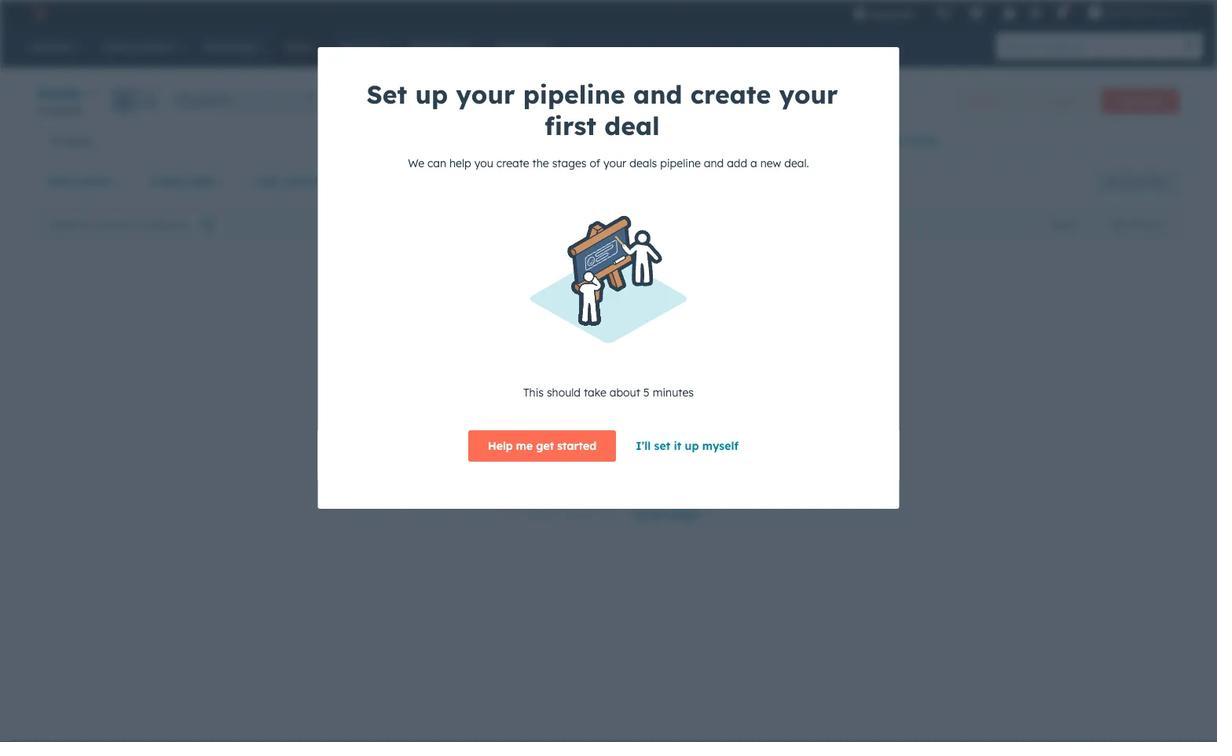 Task type: vqa. For each thing, say whether or not it's contained in the screenshot.
Unassigned
no



Task type: describe. For each thing, give the bounding box(es) containing it.
start
[[516, 283, 554, 303]]

view
[[1147, 176, 1167, 188]]

1 vertical spatial and
[[704, 156, 724, 170]]

with
[[560, 337, 582, 351]]

fix
[[1150, 6, 1162, 19]]

your inside create a deal to start building your winning sales process
[[628, 283, 664, 303]]

prev
[[528, 508, 552, 522]]

hubspot link
[[19, 3, 59, 22]]

export
[[1050, 219, 1079, 230]]

upgrade
[[871, 7, 915, 20]]

deal.
[[785, 156, 810, 170]]

you inside dialog
[[475, 156, 494, 170]]

filters
[[567, 175, 599, 188]]

life
[[436, 356, 452, 370]]

process
[[496, 303, 556, 322]]

and inside with stages for the real-life milestones in your process. to visualize the progress of your sales and make sure nothing gets lost.
[[442, 394, 462, 408]]

time.
[[617, 432, 642, 445]]

export button
[[1039, 214, 1089, 235]]

help
[[450, 156, 472, 170]]

set
[[655, 439, 671, 453]]

1 horizontal spatial pipeline
[[661, 156, 701, 170]]

how
[[413, 432, 434, 445]]

deals
[[38, 83, 81, 103]]

i'll set it up myself
[[636, 439, 739, 453]]

vhs can fix it! button
[[1079, 0, 1197, 25]]

and inside set up your pipeline and create your first deal
[[634, 79, 683, 110]]

much
[[437, 432, 466, 445]]

with stages for the real-life milestones in your process. to visualize the progress of your sales and make sure nothing gets lost.
[[413, 337, 657, 408]]

next
[[563, 508, 589, 522]]

last activity date
[[257, 175, 354, 188]]

create for create deal
[[1115, 95, 1145, 107]]

deals banner
[[38, 82, 1180, 125]]

it!
[[1165, 6, 1174, 19]]

this
[[524, 386, 544, 400]]

take
[[584, 386, 607, 400]]

25
[[633, 508, 646, 522]]

save
[[1122, 176, 1144, 188]]

(0)
[[602, 175, 618, 188]]

terry turtle image
[[1089, 6, 1103, 20]]

this should take about 5 minutes
[[524, 386, 694, 400]]

import button
[[1034, 88, 1093, 114]]

of inside set up your pipeline and create your first deal dialog
[[590, 156, 601, 170]]

edit columns
[[1109, 219, 1166, 230]]

1 horizontal spatial you
[[507, 432, 526, 445]]

create deal button
[[1102, 88, 1180, 114]]

report
[[413, 413, 450, 427]]

save view button
[[1095, 169, 1180, 194]]

deal inside set up your pipeline and create your first deal
[[605, 110, 660, 142]]

a inside create a deal to start building your winning sales process
[[441, 283, 452, 303]]

hubspot image
[[28, 3, 47, 22]]

upgrade image
[[853, 7, 868, 21]]

2 horizontal spatial sales
[[499, 413, 527, 427]]

deals inside all deals button
[[66, 134, 93, 148]]

all for all views
[[890, 134, 904, 147]]

stages inside with stages for the real-life milestones in your process. to visualize the progress of your sales and make sure nothing gets lost.
[[585, 337, 619, 351]]

import
[[1048, 95, 1079, 107]]

Search HubSpot search field
[[997, 33, 1190, 60]]

i'll set it up myself button
[[626, 431, 749, 462]]

views
[[907, 134, 938, 147]]

search image
[[1185, 41, 1196, 52]]

are
[[529, 432, 546, 445]]

your right in
[[526, 356, 549, 370]]

on
[[454, 413, 467, 427]]

can for vhs
[[1130, 6, 1147, 19]]

1 vertical spatial the
[[640, 337, 657, 351]]

track
[[617, 413, 644, 427]]

sales inside create a deal to start building your winning sales process
[[452, 303, 491, 322]]

deal inside create a deal to start building your winning sales process
[[457, 283, 491, 303]]

advanced filters (0)
[[509, 175, 618, 188]]

create for create date
[[151, 175, 188, 188]]

next button
[[558, 505, 623, 526]]

marketplaces image
[[970, 7, 984, 21]]

create date button
[[141, 166, 237, 197]]

sales inside with stages for the real-life milestones in your process. to visualize the progress of your sales and make sure nothing gets lost.
[[413, 394, 439, 408]]

in
[[513, 356, 522, 370]]

pipeline inside set up your pipeline and create your first deal
[[523, 79, 626, 110]]

create a deal to start building your winning sales process
[[384, 283, 664, 322]]

deal inside button
[[1148, 95, 1167, 107]]

set up your pipeline and create your first deal
[[367, 79, 839, 142]]

up inside set up your pipeline and create your first deal
[[415, 79, 448, 110]]

help me get started
[[488, 439, 597, 453]]

real-
[[413, 356, 436, 370]]

vhs can fix it!
[[1106, 6, 1174, 19]]

building
[[559, 283, 623, 303]]

so
[[530, 413, 542, 427]]

deal owner
[[48, 175, 110, 188]]

all pipelines button
[[171, 88, 328, 113]]

group inside deals banner
[[112, 88, 161, 113]]

prev button
[[498, 505, 558, 526]]

create date
[[151, 175, 216, 188]]

0 records
[[38, 104, 82, 116]]

myself
[[703, 439, 739, 453]]

advanced filters (0) button
[[483, 166, 628, 197]]

sure
[[497, 394, 518, 408]]

first
[[545, 110, 597, 142]]

deal
[[48, 175, 73, 188]]

started
[[558, 439, 597, 453]]

visualize
[[493, 375, 537, 389]]

help
[[488, 439, 513, 453]]

search button
[[1177, 33, 1204, 60]]



Task type: locate. For each thing, give the bounding box(es) containing it.
pagination navigation
[[498, 505, 623, 526]]

0 horizontal spatial all
[[50, 134, 63, 148]]

create up 'search name or description' "search box" at the left of the page
[[151, 175, 188, 188]]

can for we
[[428, 156, 447, 170]]

0 vertical spatial deals
[[66, 134, 93, 148]]

2 vertical spatial the
[[540, 375, 556, 389]]

your up money
[[471, 413, 496, 427]]

0 horizontal spatial up
[[415, 79, 448, 110]]

create up real-
[[384, 283, 437, 303]]

2 vertical spatial you
[[507, 432, 526, 445]]

pipelines
[[191, 94, 230, 106]]

pipeline up the we can help you create the stages of your deals pipeline and add a new deal.
[[523, 79, 626, 110]]

deals inside set up your pipeline and create your first deal dialog
[[630, 156, 658, 170]]

your up (0)
[[604, 156, 627, 170]]

2 horizontal spatial deal
[[1148, 95, 1167, 107]]

all down '0 records'
[[50, 134, 63, 148]]

edit columns button
[[1099, 214, 1176, 235]]

date down all deals button
[[191, 175, 216, 188]]

0 horizontal spatial of
[[590, 156, 601, 170]]

deals down records
[[66, 134, 93, 148]]

2 vertical spatial can
[[567, 413, 586, 427]]

0 vertical spatial a
[[751, 156, 758, 170]]

1 date from the left
[[191, 175, 216, 188]]

me
[[516, 439, 533, 453]]

sales up report
[[413, 394, 439, 408]]

group
[[112, 88, 161, 113]]

2 vertical spatial create
[[384, 283, 437, 303]]

1 horizontal spatial a
[[751, 156, 758, 170]]

last activity date button
[[247, 166, 375, 197]]

deals button
[[38, 82, 96, 105]]

help image
[[1003, 7, 1017, 21]]

25 per page button
[[623, 499, 720, 531]]

stages inside set up your pipeline and create your first deal dialog
[[552, 156, 587, 170]]

1 vertical spatial can
[[428, 156, 447, 170]]

0 vertical spatial can
[[1130, 6, 1147, 19]]

create inside button
[[1115, 95, 1145, 107]]

1 horizontal spatial of
[[608, 375, 618, 389]]

sales
[[452, 303, 491, 322], [413, 394, 439, 408], [499, 413, 527, 427]]

all pipelines
[[178, 94, 230, 106]]

sales up milestones
[[452, 303, 491, 322]]

1 vertical spatial sales
[[413, 394, 439, 408]]

to inside create a deal to start building your winning sales process
[[495, 283, 512, 303]]

the up nothing at the bottom left of the page
[[540, 375, 556, 389]]

create inside popup button
[[151, 175, 188, 188]]

1 horizontal spatial deals
[[630, 156, 658, 170]]

stages up advanced filters (0)
[[552, 156, 587, 170]]

a right add
[[751, 156, 758, 170]]

make
[[465, 394, 494, 408]]

up
[[415, 79, 448, 110], [685, 439, 699, 453]]

up inside i'll set it up myself button
[[685, 439, 699, 453]]

0 horizontal spatial you
[[475, 156, 494, 170]]

0 horizontal spatial create
[[151, 175, 188, 188]]

1 horizontal spatial to
[[495, 283, 512, 303]]

0 horizontal spatial date
[[191, 175, 216, 188]]

the inside set up your pipeline and create your first deal dialog
[[533, 156, 549, 170]]

1 vertical spatial create
[[151, 175, 188, 188]]

1 horizontal spatial up
[[685, 439, 699, 453]]

0 horizontal spatial create
[[497, 156, 530, 170]]

menu
[[842, 0, 1199, 25]]

making
[[549, 432, 588, 445]]

activity
[[283, 175, 325, 188]]

of inside so you can keep track of how much money you are making over time.
[[647, 413, 657, 427]]

create inside create a deal to start building your winning sales process
[[384, 283, 437, 303]]

a up life
[[441, 283, 452, 303]]

1 vertical spatial create
[[497, 156, 530, 170]]

we
[[408, 156, 425, 170]]

per
[[649, 508, 668, 522]]

0 vertical spatial of
[[590, 156, 601, 170]]

deals
[[66, 134, 93, 148], [630, 156, 658, 170]]

can down gets
[[567, 413, 586, 427]]

i'll
[[636, 439, 651, 453]]

all views link
[[880, 125, 948, 156]]

notifications button
[[1049, 0, 1076, 25]]

your up for
[[628, 283, 664, 303]]

2 horizontal spatial can
[[1130, 6, 1147, 19]]

0 horizontal spatial to
[[479, 375, 490, 389]]

all inside button
[[50, 134, 63, 148]]

we can help you create the stages of your deals pipeline and add a new deal.
[[408, 156, 810, 170]]

up right set
[[415, 79, 448, 110]]

calling icon image
[[937, 6, 951, 20]]

can inside set up your pipeline and create your first deal dialog
[[428, 156, 447, 170]]

create up advanced
[[497, 156, 530, 170]]

2 vertical spatial deal
[[457, 283, 491, 303]]

pipeline left add
[[661, 156, 701, 170]]

advanced
[[509, 175, 564, 188]]

1 vertical spatial you
[[545, 413, 564, 427]]

2 date from the left
[[329, 175, 354, 188]]

of right the track
[[647, 413, 657, 427]]

can inside so you can keep track of how much money you are making over time.
[[567, 413, 586, 427]]

0 vertical spatial sales
[[452, 303, 491, 322]]

create up add
[[691, 79, 771, 110]]

set up your pipeline and create your first deal dialog
[[318, 47, 900, 509]]

keep
[[589, 413, 614, 427]]

create
[[691, 79, 771, 110], [497, 156, 530, 170]]

notifications image
[[1056, 7, 1070, 21]]

you right help
[[475, 156, 494, 170]]

1 vertical spatial pipeline
[[661, 156, 701, 170]]

get
[[536, 439, 554, 453]]

0 vertical spatial pipeline
[[523, 79, 626, 110]]

over
[[591, 432, 614, 445]]

to
[[495, 283, 512, 303], [479, 375, 490, 389]]

nothing
[[521, 394, 561, 408]]

1 vertical spatial deal
[[605, 110, 660, 142]]

for
[[622, 337, 637, 351]]

2 horizontal spatial you
[[545, 413, 564, 427]]

2 horizontal spatial of
[[647, 413, 657, 427]]

the up advanced
[[533, 156, 549, 170]]

you left the are
[[507, 432, 526, 445]]

create for create a deal to start building your winning sales process
[[384, 283, 437, 303]]

1 horizontal spatial all
[[178, 94, 188, 106]]

owner
[[77, 175, 110, 188]]

0 vertical spatial the
[[533, 156, 549, 170]]

sales down sure
[[499, 413, 527, 427]]

a inside dialog
[[751, 156, 758, 170]]

lost.
[[590, 394, 611, 408]]

so you can keep track of how much money you are making over time.
[[413, 413, 657, 445]]

should
[[547, 386, 581, 400]]

deal owner button
[[38, 166, 131, 197]]

1 horizontal spatial and
[[634, 79, 683, 110]]

2 horizontal spatial create
[[1115, 95, 1145, 107]]

process.
[[552, 356, 594, 370]]

to left start
[[495, 283, 512, 303]]

stages left for
[[585, 337, 619, 351]]

of
[[590, 156, 601, 170], [608, 375, 618, 389], [647, 413, 657, 427]]

date
[[191, 175, 216, 188], [329, 175, 354, 188]]

0 horizontal spatial deal
[[457, 283, 491, 303]]

to inside with stages for the real-life milestones in your process. to visualize the progress of your sales and make sure nothing gets lost.
[[479, 375, 490, 389]]

edit
[[1109, 219, 1127, 230]]

25 per page
[[633, 508, 699, 522]]

1 vertical spatial to
[[479, 375, 490, 389]]

the
[[533, 156, 549, 170], [640, 337, 657, 351], [540, 375, 556, 389]]

about
[[610, 386, 641, 400]]

all for all deals
[[50, 134, 63, 148]]

menu item
[[926, 0, 929, 25]]

of right take
[[608, 375, 618, 389]]

your up the track
[[621, 375, 644, 389]]

actions
[[969, 95, 1002, 107]]

1 horizontal spatial create
[[691, 79, 771, 110]]

it
[[674, 439, 682, 453]]

1 vertical spatial a
[[441, 283, 452, 303]]

all
[[178, 94, 188, 106], [890, 134, 904, 147], [50, 134, 63, 148]]

0
[[38, 104, 44, 116]]

your up help
[[456, 79, 515, 110]]

0 horizontal spatial deals
[[66, 134, 93, 148]]

all for all pipelines
[[178, 94, 188, 106]]

1 horizontal spatial sales
[[452, 303, 491, 322]]

0 horizontal spatial and
[[442, 394, 462, 408]]

create down search hubspot search field
[[1115, 95, 1145, 107]]

vhs
[[1106, 6, 1127, 19]]

1 vertical spatial deals
[[630, 156, 658, 170]]

the right for
[[640, 337, 657, 351]]

0 vertical spatial to
[[495, 283, 512, 303]]

1 horizontal spatial date
[[329, 175, 354, 188]]

actions button
[[956, 88, 1025, 114]]

1 vertical spatial stages
[[585, 337, 619, 351]]

5
[[644, 386, 650, 400]]

Search name or description search field
[[42, 210, 227, 239]]

all left views
[[890, 134, 904, 147]]

0 vertical spatial deal
[[1148, 95, 1167, 107]]

0 horizontal spatial pipeline
[[523, 79, 626, 110]]

0 vertical spatial create
[[1115, 95, 1145, 107]]

page
[[671, 508, 699, 522]]

2 vertical spatial and
[[442, 394, 462, 408]]

your up deal.
[[779, 79, 839, 110]]

0 vertical spatial stages
[[552, 156, 587, 170]]

all left pipelines
[[178, 94, 188, 106]]

1 vertical spatial of
[[608, 375, 618, 389]]

2 horizontal spatial and
[[704, 156, 724, 170]]

0 horizontal spatial sales
[[413, 394, 439, 408]]

up right it
[[685, 439, 699, 453]]

deals down set up your pipeline and create your first deal
[[630, 156, 658, 170]]

0 vertical spatial you
[[475, 156, 494, 170]]

can inside popup button
[[1130, 6, 1147, 19]]

of up filters
[[590, 156, 601, 170]]

1 horizontal spatial create
[[384, 283, 437, 303]]

all deals button
[[38, 125, 392, 156]]

1 horizontal spatial can
[[567, 413, 586, 427]]

can right we on the left top
[[428, 156, 447, 170]]

can left "fix"
[[1130, 6, 1147, 19]]

minutes
[[653, 386, 694, 400]]

0 vertical spatial and
[[634, 79, 683, 110]]

help me get started button
[[469, 431, 617, 462]]

save view
[[1122, 176, 1167, 188]]

to down milestones
[[479, 375, 490, 389]]

settings image
[[1029, 7, 1043, 21]]

2 vertical spatial sales
[[499, 413, 527, 427]]

1 horizontal spatial deal
[[605, 110, 660, 142]]

calling icon button
[[931, 2, 957, 23]]

1 vertical spatial up
[[685, 439, 699, 453]]

settings link
[[1026, 4, 1046, 21]]

winning
[[384, 303, 447, 322]]

create
[[1115, 95, 1145, 107], [151, 175, 188, 188], [384, 283, 437, 303]]

set
[[367, 79, 407, 110]]

create inside set up your pipeline and create your first deal
[[691, 79, 771, 110]]

columns
[[1129, 219, 1166, 230]]

new
[[761, 156, 782, 170]]

progress
[[560, 375, 604, 389]]

add
[[727, 156, 748, 170]]

money
[[469, 432, 504, 445]]

pipeline
[[523, 79, 626, 110], [661, 156, 701, 170]]

0 vertical spatial up
[[415, 79, 448, 110]]

0 vertical spatial create
[[691, 79, 771, 110]]

last
[[257, 175, 280, 188]]

of inside with stages for the real-life milestones in your process. to visualize the progress of your sales and make sure nothing gets lost.
[[608, 375, 618, 389]]

you right so
[[545, 413, 564, 427]]

menu containing vhs can fix it!
[[842, 0, 1199, 25]]

all inside popup button
[[178, 94, 188, 106]]

records
[[47, 104, 82, 116]]

2 vertical spatial of
[[647, 413, 657, 427]]

2 horizontal spatial all
[[890, 134, 904, 147]]

0 horizontal spatial a
[[441, 283, 452, 303]]

date right activity
[[329, 175, 354, 188]]

0 horizontal spatial can
[[428, 156, 447, 170]]

all deals
[[50, 134, 93, 148]]



